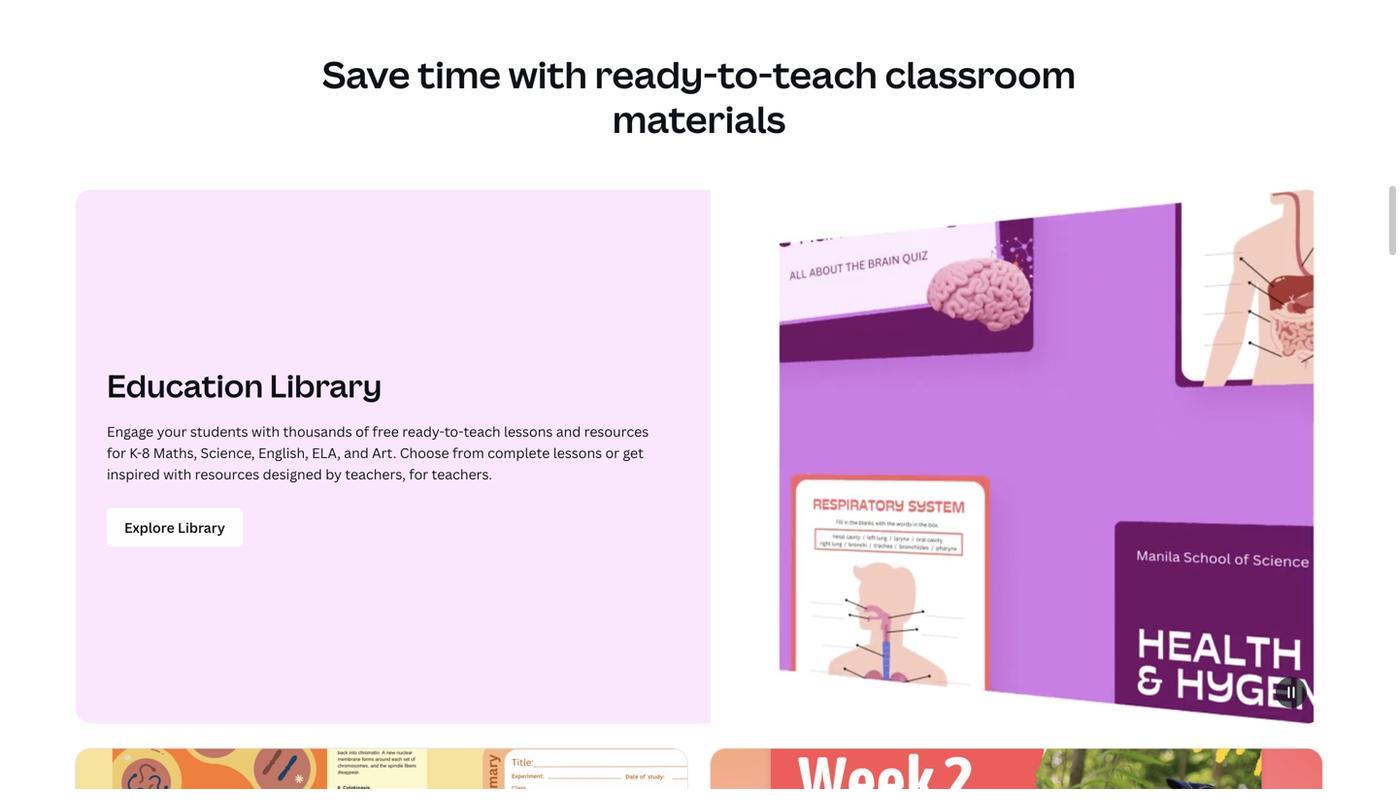 Task type: vqa. For each thing, say whether or not it's contained in the screenshot.
design
no



Task type: describe. For each thing, give the bounding box(es) containing it.
of
[[355, 423, 369, 441]]

save
[[322, 49, 410, 99]]

0 horizontal spatial for
[[107, 444, 126, 462]]

or
[[605, 444, 620, 462]]

your
[[157, 423, 187, 441]]

education library
[[107, 365, 382, 407]]

by
[[325, 465, 342, 484]]

1 vertical spatial resources
[[195, 465, 259, 484]]

0 vertical spatial lessons
[[504, 423, 553, 441]]

0 horizontal spatial with
[[163, 465, 192, 484]]

classroom
[[885, 49, 1076, 99]]

free
[[372, 423, 399, 441]]

teachers.
[[432, 465, 492, 484]]

students
[[190, 423, 248, 441]]

1 horizontal spatial and
[[556, 423, 581, 441]]

1 horizontal spatial with
[[252, 423, 280, 441]]

choose
[[400, 444, 449, 462]]

engage
[[107, 423, 154, 441]]

english,
[[258, 444, 309, 462]]

materials
[[612, 94, 786, 144]]

complete
[[488, 444, 550, 462]]

time
[[418, 49, 501, 99]]

teach inside "save time with ready-to-teach classroom materials"
[[773, 49, 878, 99]]

save time with ready-to-teach classroom materials
[[322, 49, 1076, 144]]

teachers,
[[345, 465, 406, 484]]

1 vertical spatial lessons
[[553, 444, 602, 462]]

1 vertical spatial and
[[344, 444, 369, 462]]

to- inside "save time with ready-to-teach classroom materials"
[[718, 49, 773, 99]]

science,
[[200, 444, 255, 462]]

maths,
[[153, 444, 197, 462]]



Task type: locate. For each thing, give the bounding box(es) containing it.
k-
[[129, 444, 142, 462]]

art.
[[372, 444, 396, 462]]

lessons up the complete
[[504, 423, 553, 441]]

0 horizontal spatial to-
[[444, 423, 464, 441]]

1 vertical spatial teach
[[464, 423, 501, 441]]

0 horizontal spatial resources
[[195, 465, 259, 484]]

for left "k-"
[[107, 444, 126, 462]]

0 vertical spatial and
[[556, 423, 581, 441]]

library
[[270, 365, 382, 407]]

with
[[508, 49, 587, 99], [252, 423, 280, 441], [163, 465, 192, 484]]

for
[[107, 444, 126, 462], [409, 465, 428, 484]]

engage your students with thousands of free ready-to-teach lessons and resources for k-8 maths, science, english, ela, and art. choose from complete lessons or get inspired with resources designed by teachers, for teachers.
[[107, 423, 649, 484]]

to- inside engage your students with thousands of free ready-to-teach lessons and resources for k-8 maths, science, english, ela, and art. choose from complete lessons or get inspired with resources designed by teachers, for teachers.
[[444, 423, 464, 441]]

teach inside engage your students with thousands of free ready-to-teach lessons and resources for k-8 maths, science, english, ela, and art. choose from complete lessons or get inspired with resources designed by teachers, for teachers.
[[464, 423, 501, 441]]

1 horizontal spatial ready-
[[595, 49, 718, 99]]

resources
[[584, 423, 649, 441], [195, 465, 259, 484]]

get
[[623, 444, 644, 462]]

1 horizontal spatial to-
[[718, 49, 773, 99]]

designed
[[263, 465, 322, 484]]

education
[[107, 365, 263, 407]]

0 horizontal spatial teach
[[464, 423, 501, 441]]

with right time
[[508, 49, 587, 99]]

for down choose
[[409, 465, 428, 484]]

0 vertical spatial resources
[[584, 423, 649, 441]]

1 vertical spatial ready-
[[402, 423, 444, 441]]

to-
[[718, 49, 773, 99], [444, 423, 464, 441]]

0 vertical spatial ready-
[[595, 49, 718, 99]]

8
[[142, 444, 150, 462]]

ela,
[[312, 444, 341, 462]]

0 vertical spatial to-
[[718, 49, 773, 99]]

1 vertical spatial to-
[[444, 423, 464, 441]]

2 vertical spatial with
[[163, 465, 192, 484]]

from
[[452, 444, 484, 462]]

and
[[556, 423, 581, 441], [344, 444, 369, 462]]

1 vertical spatial with
[[252, 423, 280, 441]]

ready- inside "save time with ready-to-teach classroom materials"
[[595, 49, 718, 99]]

0 horizontal spatial ready-
[[402, 423, 444, 441]]

ready- inside engage your students with thousands of free ready-to-teach lessons and resources for k-8 maths, science, english, ela, and art. choose from complete lessons or get inspired with resources designed by teachers, for teachers.
[[402, 423, 444, 441]]

with down maths,
[[163, 465, 192, 484]]

lessons
[[504, 423, 553, 441], [553, 444, 602, 462]]

inspired
[[107, 465, 160, 484]]

0 vertical spatial for
[[107, 444, 126, 462]]

1 horizontal spatial teach
[[773, 49, 878, 99]]

with inside "save time with ready-to-teach classroom materials"
[[508, 49, 587, 99]]

ready-
[[595, 49, 718, 99], [402, 423, 444, 441]]

lessons left or
[[553, 444, 602, 462]]

resources up or
[[584, 423, 649, 441]]

with up english, on the left bottom of the page
[[252, 423, 280, 441]]

1 horizontal spatial resources
[[584, 423, 649, 441]]

2 horizontal spatial with
[[508, 49, 587, 99]]

teach
[[773, 49, 878, 99], [464, 423, 501, 441]]

1 vertical spatial for
[[409, 465, 428, 484]]

0 horizontal spatial and
[[344, 444, 369, 462]]

0 vertical spatial with
[[508, 49, 587, 99]]

0 vertical spatial teach
[[773, 49, 878, 99]]

thousands
[[283, 423, 352, 441]]

resources down science,
[[195, 465, 259, 484]]

1 horizontal spatial for
[[409, 465, 428, 484]]



